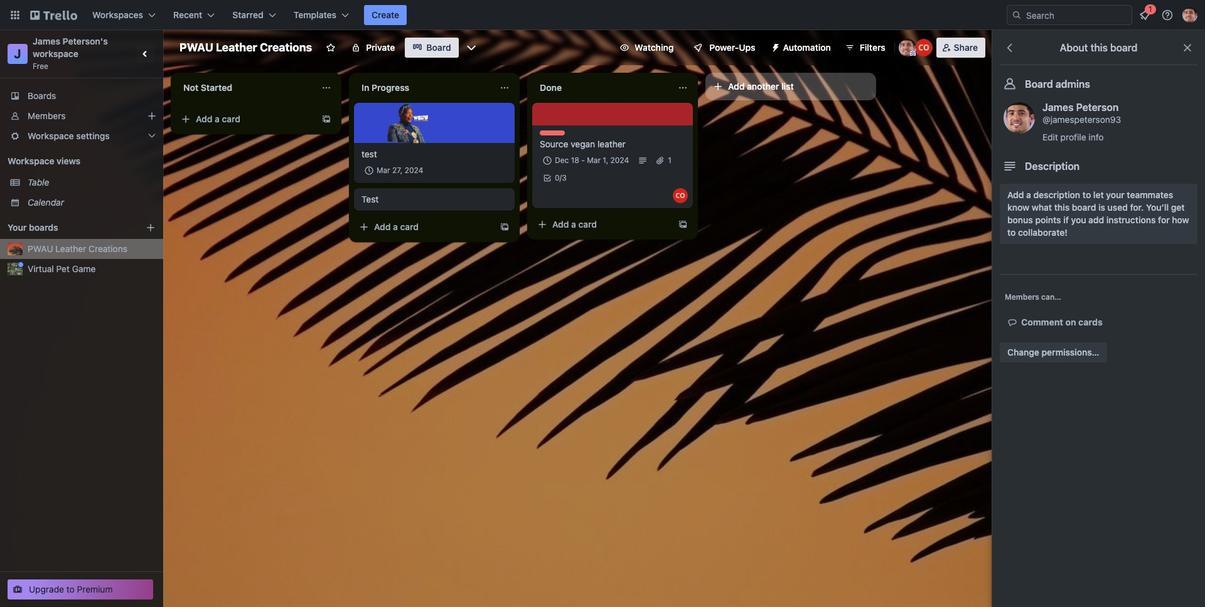 Task type: locate. For each thing, give the bounding box(es) containing it.
add a card button for in progress
[[354, 217, 495, 237]]

creations down templates
[[260, 41, 312, 54]]

board
[[427, 42, 451, 53], [1025, 78, 1054, 90]]

0 vertical spatial create from template… image
[[321, 114, 332, 124]]

0 vertical spatial 2024
[[611, 156, 629, 165]]

0 vertical spatial board
[[1111, 42, 1138, 53]]

christina overa (christinaovera) image up create from template… image
[[673, 188, 688, 203]]

1 horizontal spatial christina overa (christinaovera) image
[[915, 39, 933, 57]]

board left admins on the right top of page
[[1025, 78, 1054, 90]]

0 horizontal spatial james
[[33, 36, 60, 46]]

board inside "board" link
[[427, 42, 451, 53]]

members up sm icon
[[1005, 293, 1040, 302]]

add up know
[[1008, 190, 1024, 200]]

1 horizontal spatial card
[[400, 222, 419, 232]]

pwau leather creations up the game
[[28, 244, 127, 254]]

0 vertical spatial creations
[[260, 41, 312, 54]]

workspace for workspace views
[[8, 156, 54, 166]]

0 vertical spatial james peterson (jamespeterson93) image
[[1183, 8, 1198, 23]]

workspace settings button
[[0, 126, 163, 146]]

0 horizontal spatial board
[[1072, 202, 1097, 213]]

automation button
[[766, 38, 839, 58]]

0 horizontal spatial james peterson (jamespeterson93) image
[[899, 39, 917, 57]]

mar left the 27,
[[377, 166, 390, 175]]

points
[[1036, 215, 1062, 225]]

1 vertical spatial to
[[1008, 227, 1016, 238]]

1 vertical spatial this
[[1055, 202, 1070, 213]]

in progress
[[362, 82, 410, 93]]

test link
[[362, 193, 507, 206]]

Dec 18 - Mar 1, 2024 checkbox
[[540, 153, 633, 168]]

board inside add a description to let your teammates know what this board is used for. you'll get bonus points if you add instructions for how to collaborate!
[[1072, 202, 1097, 213]]

your
[[1107, 190, 1125, 200]]

0 horizontal spatial pwau leather creations
[[28, 244, 127, 254]]

james peterson (jamespeterson93) image
[[1004, 102, 1035, 134]]

you
[[1072, 215, 1087, 225]]

0 horizontal spatial mar
[[377, 166, 390, 175]]

get
[[1172, 202, 1185, 213]]

0 vertical spatial leather
[[216, 41, 257, 54]]

list
[[782, 81, 794, 92]]

0 vertical spatial to
[[1083, 190, 1091, 200]]

dec 18 - mar 1, 2024
[[555, 156, 629, 165]]

primary element
[[0, 0, 1206, 30]]

1 horizontal spatial to
[[1008, 227, 1016, 238]]

workspace up workspace views
[[28, 131, 74, 141]]

leather
[[216, 41, 257, 54], [56, 244, 86, 254]]

1 vertical spatial create from template… image
[[500, 222, 510, 232]]

0 horizontal spatial this
[[1055, 202, 1070, 213]]

2 vertical spatial to
[[66, 585, 75, 595]]

change permissions… link
[[1000, 343, 1107, 363]]

recent button
[[166, 5, 222, 25]]

workspaces
[[92, 9, 143, 20]]

0 horizontal spatial to
[[66, 585, 75, 595]]

1 vertical spatial members
[[1005, 293, 1040, 302]]

christina overa (christinaovera) image left share button
[[915, 39, 933, 57]]

description
[[1025, 161, 1080, 172]]

1 vertical spatial board
[[1072, 202, 1097, 213]]

add a card button down test link
[[354, 217, 495, 237]]

add a card button down 3
[[532, 215, 673, 235]]

members down boards on the top of the page
[[28, 111, 66, 121]]

3
[[562, 173, 567, 183]]

1 horizontal spatial board
[[1025, 78, 1054, 90]]

sourcing
[[540, 131, 572, 140]]

leather down your boards with 2 items element
[[56, 244, 86, 254]]

pwau down recent popup button
[[180, 41, 213, 54]]

james down board admins
[[1043, 102, 1074, 113]]

james peterson (jamespeterson93) image
[[1183, 8, 1198, 23], [899, 39, 917, 57]]

27,
[[392, 166, 403, 175]]

add a card button down the not started text box
[[176, 109, 316, 129]]

0 vertical spatial board
[[427, 42, 451, 53]]

0 horizontal spatial members
[[28, 111, 66, 121]]

board
[[1111, 42, 1138, 53], [1072, 202, 1097, 213]]

watching
[[635, 42, 674, 53]]

create from template… image
[[321, 114, 332, 124], [500, 222, 510, 232]]

workspace inside dropdown button
[[28, 131, 74, 141]]

to right upgrade at bottom
[[66, 585, 75, 595]]

recent
[[173, 9, 202, 20]]

1 vertical spatial james peterson (jamespeterson93) image
[[899, 39, 917, 57]]

1 vertical spatial pwau leather creations
[[28, 244, 127, 254]]

1 horizontal spatial leather
[[216, 41, 257, 54]]

1 horizontal spatial create from template… image
[[500, 222, 510, 232]]

0 horizontal spatial board
[[427, 42, 451, 53]]

pwau leather creations down starred
[[180, 41, 312, 54]]

profile
[[1061, 132, 1087, 143]]

2024 right 1,
[[611, 156, 629, 165]]

0 horizontal spatial create from template… image
[[321, 114, 332, 124]]

1 vertical spatial workspace
[[8, 156, 54, 166]]

add a card down 3
[[553, 219, 597, 230]]

about
[[1060, 42, 1089, 53]]

1 horizontal spatial 2024
[[611, 156, 629, 165]]

1 vertical spatial mar
[[377, 166, 390, 175]]

add
[[728, 81, 745, 92], [196, 114, 213, 124], [1008, 190, 1024, 200], [553, 219, 569, 230], [374, 222, 391, 232]]

know
[[1008, 202, 1030, 213]]

add a card button
[[176, 109, 316, 129], [532, 215, 673, 235], [354, 217, 495, 237]]

private button
[[344, 38, 403, 58]]

Search field
[[1022, 6, 1132, 24]]

add down 0 / 3
[[553, 219, 569, 230]]

is
[[1099, 202, 1106, 213]]

1 horizontal spatial creations
[[260, 41, 312, 54]]

0 vertical spatial members
[[28, 111, 66, 121]]

progress
[[372, 82, 410, 93]]

board for board admins
[[1025, 78, 1054, 90]]

board link
[[405, 38, 459, 58]]

instructions
[[1107, 215, 1156, 225]]

edit profile info
[[1043, 132, 1104, 143]]

2 horizontal spatial add a card
[[553, 219, 597, 230]]

templates
[[294, 9, 337, 20]]

add left another
[[728, 81, 745, 92]]

0 horizontal spatial christina overa (christinaovera) image
[[673, 188, 688, 203]]

0 horizontal spatial leather
[[56, 244, 86, 254]]

edit profile info link
[[1043, 132, 1104, 143]]

board admins
[[1025, 78, 1091, 90]]

1 horizontal spatial add a card button
[[354, 217, 495, 237]]

1 vertical spatial creations
[[89, 244, 127, 254]]

james peterson (jamespeterson93) image right filters
[[899, 39, 917, 57]]

this right about
[[1091, 42, 1108, 53]]

0 vertical spatial workspace
[[28, 131, 74, 141]]

can…
[[1042, 293, 1062, 302]]

creations up virtual pet game 'link'
[[89, 244, 127, 254]]

workspace for workspace settings
[[28, 131, 74, 141]]

2 horizontal spatial add a card button
[[532, 215, 673, 235]]

james for peterson's
[[33, 36, 60, 46]]

leather down starred
[[216, 41, 257, 54]]

power-ups button
[[685, 38, 763, 58]]

0 / 3
[[555, 173, 567, 183]]

free
[[33, 62, 48, 71]]

this inside add a description to let your teammates know what this board is used for. you'll get bonus points if you add instructions for how to collaborate!
[[1055, 202, 1070, 213]]

18
[[571, 156, 580, 165]]

pwau
[[180, 41, 213, 54], [28, 244, 53, 254]]

Board name text field
[[173, 38, 319, 58]]

members
[[28, 111, 66, 121], [1005, 293, 1040, 302]]

this
[[1091, 42, 1108, 53], [1055, 202, 1070, 213]]

cards
[[1079, 317, 1103, 328]]

0 horizontal spatial creations
[[89, 244, 127, 254]]

0 vertical spatial christina overa (christinaovera) image
[[915, 39, 933, 57]]

pwau leather creations
[[180, 41, 312, 54], [28, 244, 127, 254]]

0 vertical spatial james
[[33, 36, 60, 46]]

1 horizontal spatial this
[[1091, 42, 1108, 53]]

1 horizontal spatial board
[[1111, 42, 1138, 53]]

0 vertical spatial mar
[[587, 156, 601, 165]]

sm image
[[766, 38, 783, 55]]

source vegan leather link
[[540, 138, 686, 151]]

james for peterson
[[1043, 102, 1074, 113]]

create from template… image
[[678, 220, 688, 230]]

1 vertical spatial james
[[1043, 102, 1074, 113]]

board left customize views icon
[[427, 42, 451, 53]]

workspace views
[[8, 156, 80, 166]]

board down '1 notification' icon
[[1111, 42, 1138, 53]]

james inside james peterson @jamespeterson93
[[1043, 102, 1074, 113]]

this member is an admin of this board. image
[[910, 51, 916, 57]]

customize views image
[[465, 41, 478, 54]]

card for done
[[579, 219, 597, 230]]

0 vertical spatial pwau leather creations
[[180, 41, 312, 54]]

@jamespeterson93
[[1043, 114, 1122, 125]]

add a card down 'test'
[[374, 222, 419, 232]]

christina overa (christinaovera) image
[[915, 39, 933, 57], [673, 188, 688, 203]]

1 horizontal spatial james
[[1043, 102, 1074, 113]]

workspace up table
[[8, 156, 54, 166]]

1
[[668, 156, 672, 165]]

search image
[[1012, 10, 1022, 20]]

1 vertical spatial pwau
[[28, 244, 53, 254]]

2024 right the 27,
[[405, 166, 423, 175]]

views
[[57, 156, 80, 166]]

info
[[1089, 132, 1104, 143]]

board up you
[[1072, 202, 1097, 213]]

automation
[[783, 42, 831, 53]]

1 horizontal spatial add a card
[[374, 222, 419, 232]]

for
[[1159, 215, 1170, 225]]

members link
[[0, 106, 163, 126]]

to left let
[[1083, 190, 1091, 200]]

2 horizontal spatial card
[[579, 219, 597, 230]]

a
[[215, 114, 220, 124], [1027, 190, 1032, 200], [571, 219, 576, 230], [393, 222, 398, 232]]

pwau up virtual
[[28, 244, 53, 254]]

for.
[[1131, 202, 1144, 213]]

edit
[[1043, 132, 1059, 143]]

1 horizontal spatial pwau leather creations
[[180, 41, 312, 54]]

to
[[1083, 190, 1091, 200], [1008, 227, 1016, 238], [66, 585, 75, 595]]

teammates
[[1127, 190, 1174, 200]]

0 vertical spatial pwau
[[180, 41, 213, 54]]

0 horizontal spatial pwau
[[28, 244, 53, 254]]

0 horizontal spatial 2024
[[405, 166, 423, 175]]

add a card down started
[[196, 114, 241, 124]]

1 horizontal spatial members
[[1005, 293, 1040, 302]]

Mar 27, 2024 checkbox
[[362, 163, 427, 178]]

james peterson's workspace free
[[33, 36, 110, 71]]

bonus
[[1008, 215, 1033, 225]]

james inside "james peterson's workspace free"
[[33, 36, 60, 46]]

workspaces button
[[85, 5, 163, 25]]

mar right -
[[587, 156, 601, 165]]

power-ups
[[710, 42, 756, 53]]

1 horizontal spatial pwau
[[180, 41, 213, 54]]

1 horizontal spatial mar
[[587, 156, 601, 165]]

james peterson @jamespeterson93
[[1043, 102, 1122, 125]]

james peterson (jamespeterson93) image right open information menu icon
[[1183, 8, 1198, 23]]

workspace settings
[[28, 131, 110, 141]]

this up 'if'
[[1055, 202, 1070, 213]]

james up workspace
[[33, 36, 60, 46]]

1 vertical spatial board
[[1025, 78, 1054, 90]]

members for members can…
[[1005, 293, 1040, 302]]

peterson's
[[63, 36, 108, 46]]

mar 27, 2024
[[377, 166, 423, 175]]

to down bonus
[[1008, 227, 1016, 238]]



Task type: vqa. For each thing, say whether or not it's contained in the screenshot.
this to the top
yes



Task type: describe. For each thing, give the bounding box(es) containing it.
leather inside 'board name' text box
[[216, 41, 257, 54]]

add inside add a description to let your teammates know what this board is used for. you'll get bonus points if you add instructions for how to collaborate!
[[1008, 190, 1024, 200]]

permissions…
[[1042, 347, 1100, 358]]

add inside button
[[728, 81, 745, 92]]

calendar
[[28, 197, 64, 208]]

1 vertical spatial 2024
[[405, 166, 423, 175]]

another
[[747, 81, 779, 92]]

Not Started text field
[[176, 78, 314, 98]]

members can…
[[1005, 293, 1062, 302]]

add a card button for done
[[532, 215, 673, 235]]

filters button
[[841, 38, 890, 58]]

star or unstar board image
[[326, 43, 336, 53]]

in
[[362, 82, 370, 93]]

open information menu image
[[1162, 9, 1174, 21]]

workspace
[[33, 48, 78, 59]]

https://media2.giphy.com/media/vhqa3tryiebmkd5qih/100w.gif?cid=ad960664tuux3ictzc2l4kkstlpkpgfee3kg7e05hcw8694d&ep=v1_stickers_search&rid=100w.gif&ct=s image
[[387, 102, 429, 144]]

done
[[540, 82, 562, 93]]

creations inside 'board name' text box
[[260, 41, 312, 54]]

sourcing source vegan leather
[[540, 131, 626, 149]]

james peterson link
[[1043, 102, 1119, 113]]

card for in progress
[[400, 222, 419, 232]]

change
[[1008, 347, 1040, 358]]

settings
[[76, 131, 110, 141]]

table link
[[28, 176, 156, 189]]

1 horizontal spatial james peterson (jamespeterson93) image
[[1183, 8, 1198, 23]]

1,
[[603, 156, 609, 165]]

add a card for in progress
[[374, 222, 419, 232]]

board for board
[[427, 42, 451, 53]]

virtual pet game link
[[28, 263, 156, 276]]

what
[[1032, 202, 1052, 213]]

source
[[540, 139, 569, 149]]

premium
[[77, 585, 113, 595]]

about this board
[[1060, 42, 1138, 53]]

how
[[1173, 215, 1190, 225]]

let
[[1094, 190, 1104, 200]]

pet
[[56, 264, 70, 274]]

0 horizontal spatial card
[[222, 114, 241, 124]]

0 vertical spatial this
[[1091, 42, 1108, 53]]

create
[[372, 9, 399, 20]]

pwau leather creations inside 'board name' text box
[[180, 41, 312, 54]]

vegan
[[571, 139, 595, 149]]

boards link
[[0, 86, 163, 106]]

if
[[1064, 215, 1069, 225]]

add another list
[[728, 81, 794, 92]]

leather
[[598, 139, 626, 149]]

test link
[[362, 148, 507, 161]]

add down 'test'
[[374, 222, 391, 232]]

add
[[1089, 215, 1105, 225]]

admins
[[1056, 78, 1091, 90]]

1 vertical spatial leather
[[56, 244, 86, 254]]

a for create from template… image
[[571, 219, 576, 230]]

table
[[28, 177, 49, 188]]

comment
[[1022, 317, 1064, 328]]

Done text field
[[532, 78, 671, 98]]

on
[[1066, 317, 1077, 328]]

2 horizontal spatial to
[[1083, 190, 1091, 200]]

add a description to let your teammates know what this board is used for. you'll get bonus points if you add instructions for how to collaborate!
[[1008, 190, 1190, 238]]

game
[[72, 264, 96, 274]]

pwau inside pwau leather creations link
[[28, 244, 53, 254]]

not
[[183, 82, 199, 93]]

templates button
[[286, 5, 357, 25]]

peterson
[[1077, 102, 1119, 113]]

power-
[[710, 42, 739, 53]]

0 horizontal spatial add a card
[[196, 114, 241, 124]]

upgrade to premium
[[29, 585, 113, 595]]

description
[[1034, 190, 1081, 200]]

color: bold red, title: "sourcing" element
[[540, 131, 572, 140]]

started
[[201, 82, 232, 93]]

watching button
[[612, 38, 681, 58]]

j link
[[8, 44, 28, 64]]

starred button
[[225, 5, 284, 25]]

test
[[362, 149, 377, 159]]

a for create from template… icon to the right
[[393, 222, 398, 232]]

In Progress text field
[[354, 78, 492, 98]]

virtual pet game
[[28, 264, 96, 274]]

comment on cards
[[1022, 317, 1103, 328]]

add a description to let your teammates know what this board is used for. you'll get bonus points if you add instructions for how to collaborate! link
[[1000, 184, 1198, 244]]

change permissions…
[[1008, 347, 1100, 358]]

pwau inside 'board name' text box
[[180, 41, 213, 54]]

you'll
[[1147, 202, 1169, 213]]

add a card for done
[[553, 219, 597, 230]]

your boards
[[8, 222, 58, 233]]

share
[[954, 42, 978, 53]]

j
[[14, 46, 21, 61]]

back to home image
[[30, 5, 77, 25]]

your
[[8, 222, 27, 233]]

your boards with 2 items element
[[8, 220, 127, 235]]

1 notification image
[[1138, 8, 1153, 23]]

sm image
[[1007, 316, 1022, 329]]

a inside add a description to let your teammates know what this board is used for. you'll get bonus points if you add instructions for how to collaborate!
[[1027, 190, 1032, 200]]

a for create from template… icon to the left
[[215, 114, 220, 124]]

1 vertical spatial christina overa (christinaovera) image
[[673, 188, 688, 203]]

0 horizontal spatial add a card button
[[176, 109, 316, 129]]

/
[[560, 173, 562, 183]]

-
[[582, 156, 585, 165]]

used
[[1108, 202, 1128, 213]]

add board image
[[146, 223, 156, 233]]

collaborate!
[[1018, 227, 1068, 238]]

add another list button
[[706, 73, 877, 100]]

add down not started
[[196, 114, 213, 124]]

ups
[[739, 42, 756, 53]]

workspace navigation collapse icon image
[[137, 45, 154, 63]]

dec
[[555, 156, 569, 165]]

boards
[[28, 90, 56, 101]]

to inside "link"
[[66, 585, 75, 595]]

private
[[366, 42, 395, 53]]

members for members
[[28, 111, 66, 121]]



